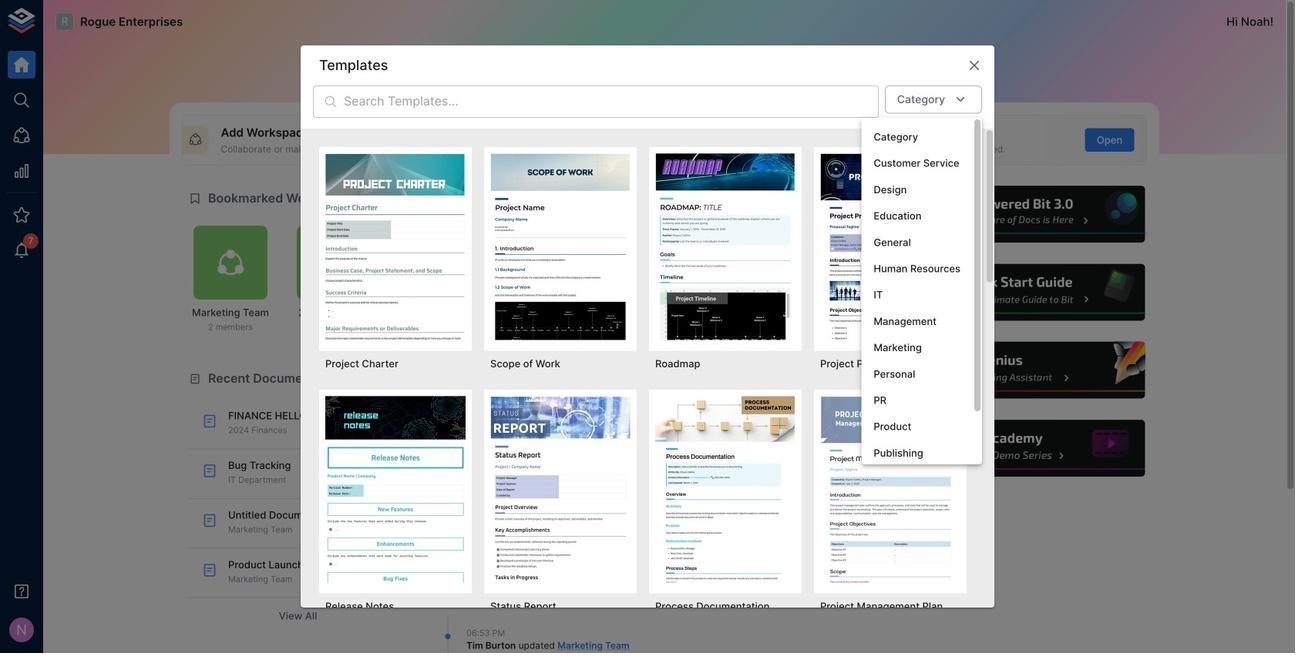 Task type: locate. For each thing, give the bounding box(es) containing it.
help image
[[915, 184, 1147, 245], [915, 262, 1147, 323], [915, 340, 1147, 401], [915, 418, 1147, 479]]

2 help image from the top
[[915, 262, 1147, 323]]

4 help image from the top
[[915, 418, 1147, 479]]

process documentation image
[[655, 396, 796, 583]]

3 help image from the top
[[915, 340, 1147, 401]]

dialog
[[301, 45, 994, 654]]

1 help image from the top
[[915, 184, 1147, 245]]



Task type: describe. For each thing, give the bounding box(es) containing it.
project charter image
[[325, 153, 466, 340]]

project proposal image
[[820, 153, 961, 340]]

roadmap image
[[655, 153, 796, 340]]

project management plan image
[[820, 396, 961, 583]]

scope of work image
[[490, 153, 631, 340]]

release notes image
[[325, 396, 466, 583]]

Search Templates... text field
[[344, 85, 879, 118]]

status report image
[[490, 396, 631, 583]]



Task type: vqa. For each thing, say whether or not it's contained in the screenshot.
enter title Text Box
no



